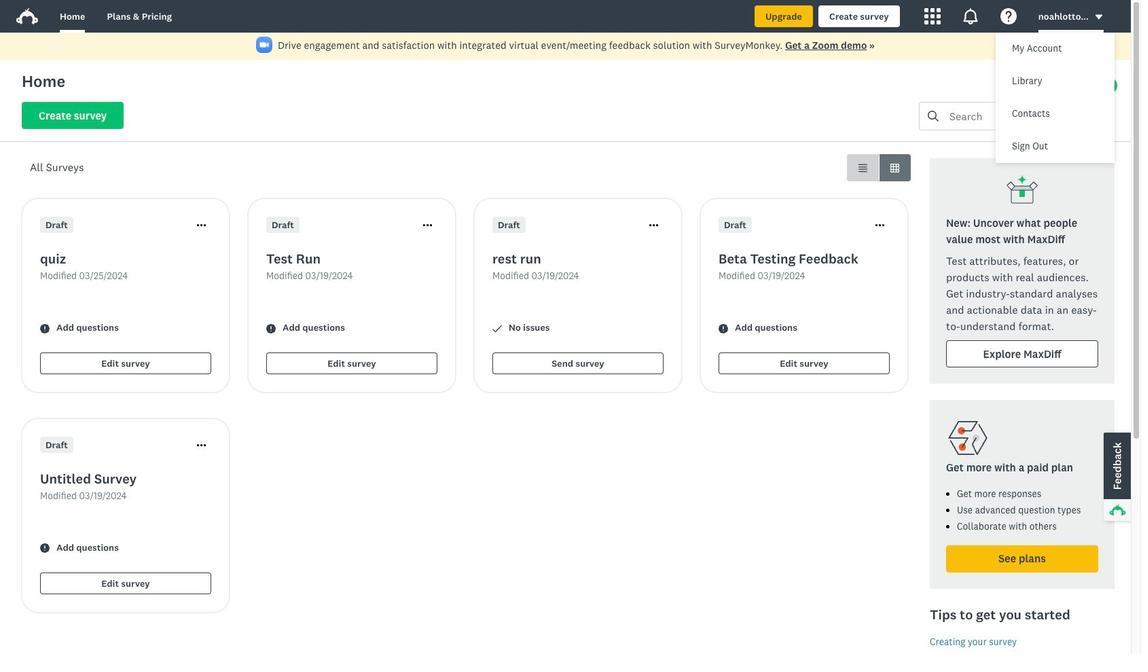 Task type: locate. For each thing, give the bounding box(es) containing it.
1 warning image from the top
[[40, 324, 50, 333]]

0 vertical spatial warning image
[[40, 324, 50, 333]]

1 vertical spatial warning image
[[40, 544, 50, 553]]

x image
[[1105, 43, 1113, 52]]

1 horizontal spatial warning image
[[719, 324, 728, 333]]

1 warning image from the left
[[266, 324, 276, 333]]

help icon image
[[1001, 8, 1017, 24]]

warning image
[[40, 324, 50, 333], [40, 544, 50, 553]]

2 warning image from the left
[[719, 324, 728, 333]]

group
[[847, 154, 911, 181]]

products icon image
[[924, 8, 941, 24], [924, 8, 941, 24]]

2 warning image from the top
[[40, 544, 50, 553]]

notification center icon image
[[962, 8, 979, 24]]

0 horizontal spatial warning image
[[266, 324, 276, 333]]

search image
[[928, 111, 939, 122]]

dropdown arrow icon image
[[1094, 12, 1104, 22], [1096, 15, 1103, 20]]

warning image
[[266, 324, 276, 333], [719, 324, 728, 333]]

brand logo image
[[16, 5, 38, 27], [16, 8, 38, 24]]



Task type: describe. For each thing, give the bounding box(es) containing it.
no issues image
[[493, 324, 502, 333]]

search image
[[928, 111, 939, 122]]

1 brand logo image from the top
[[16, 5, 38, 27]]

2 brand logo image from the top
[[16, 8, 38, 24]]

max diff icon image
[[1006, 175, 1039, 207]]

Search text field
[[939, 103, 1075, 130]]

response based pricing icon image
[[946, 416, 990, 460]]



Task type: vqa. For each thing, say whether or not it's contained in the screenshot.
1st Warning icon from right
no



